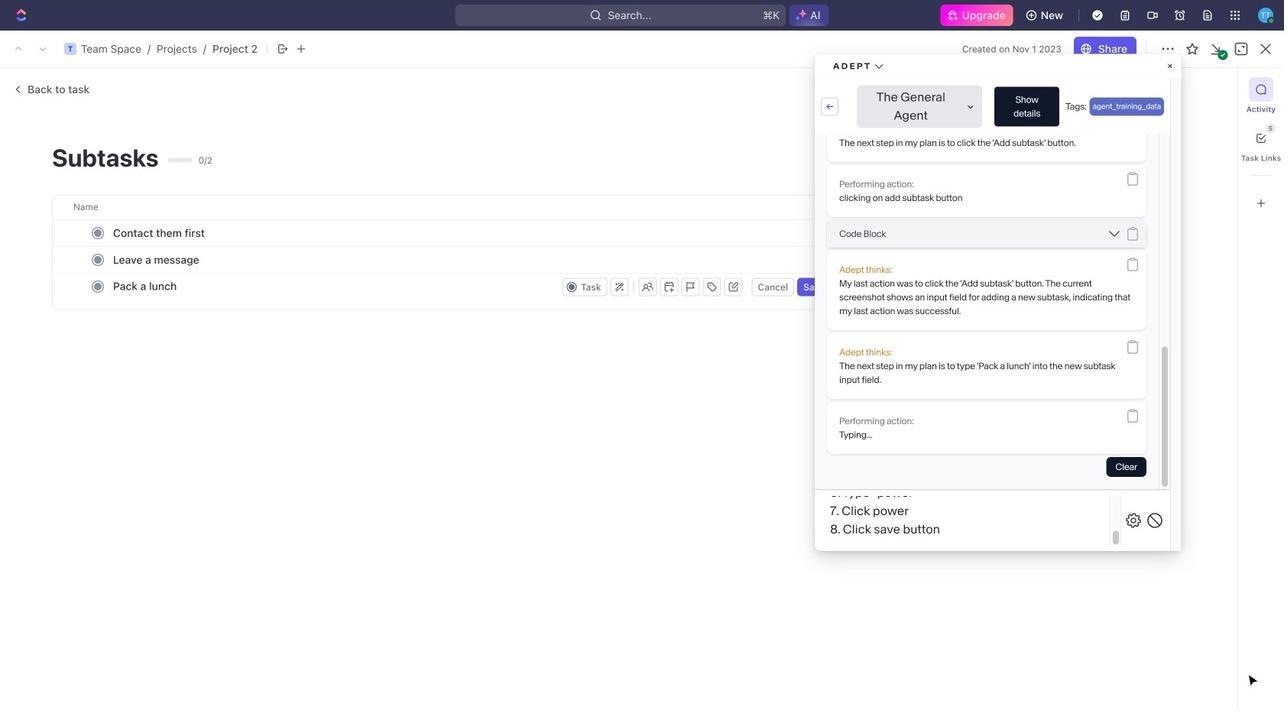 Task type: vqa. For each thing, say whether or not it's contained in the screenshot.
left New
no



Task type: locate. For each thing, give the bounding box(es) containing it.
task sidebar navigation tab list
[[1242, 77, 1282, 216]]

0 horizontal spatial team space, , element
[[13, 43, 25, 55]]

Search tasks... text field
[[1123, 112, 1276, 135]]

1 horizontal spatial team space, , element
[[64, 43, 76, 55]]

team space, , element
[[13, 43, 25, 55], [64, 43, 76, 55]]



Task type: describe. For each thing, give the bounding box(es) containing it.
1 team space, , element from the left
[[13, 43, 25, 55]]

Edit task name text field
[[244, 330, 986, 359]]

2 team space, , element from the left
[[64, 43, 76, 55]]

Task name or type '/' for commands text field
[[113, 274, 560, 298]]



